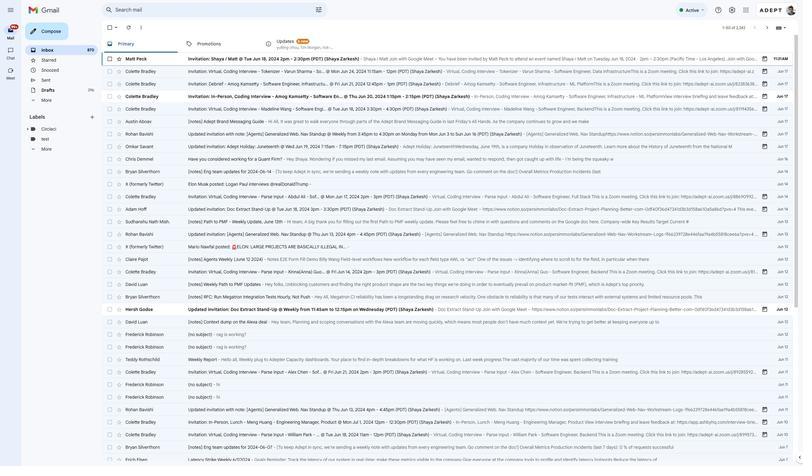 Task type: locate. For each thing, give the bounding box(es) containing it.
16 row from the top
[[102, 241, 793, 254]]

27 row from the top
[[102, 379, 793, 392]]

older image
[[764, 24, 771, 31]]

33 row from the top
[[102, 454, 793, 467]]

1 calendar event image from the top
[[762, 106, 768, 112]]

row
[[102, 53, 793, 65], [102, 65, 793, 78], [102, 78, 793, 90], [102, 90, 793, 103], [102, 103, 793, 115], [102, 115, 793, 128], [102, 128, 793, 141], [102, 141, 793, 153], [102, 153, 793, 166], [102, 166, 793, 178], [102, 178, 793, 191], [102, 191, 793, 203], [102, 203, 793, 216], [102, 216, 793, 228], [102, 228, 793, 241], [102, 241, 793, 254], [102, 254, 793, 266], [102, 266, 793, 279], [102, 279, 793, 291], [102, 291, 793, 304], [102, 304, 793, 316], [102, 316, 793, 329], [102, 329, 793, 341], [102, 341, 793, 354], [102, 354, 793, 367], [102, 367, 793, 379], [102, 379, 793, 392], [102, 392, 793, 404], [102, 404, 793, 417], [102, 417, 793, 429], [102, 429, 793, 442], [102, 442, 793, 454], [102, 454, 793, 467]]

calendar event image for fourth row from the top of the page
[[762, 94, 768, 100]]

calendar event image for second row
[[762, 68, 768, 75]]

24 row from the top
[[102, 341, 793, 354]]

20 row from the top
[[102, 291, 793, 304]]

🚨 image
[[232, 245, 237, 250]]

25 row from the top
[[102, 354, 793, 367]]

6 row from the top
[[102, 115, 793, 128]]

calendar event image for 12th row from the top
[[762, 194, 768, 200]]

calendar event image for 13th row from the top of the page
[[762, 206, 768, 213]]

2 calendar event image from the top
[[762, 131, 768, 137]]

17 row from the top
[[102, 254, 793, 266]]

3 calendar event image from the top
[[762, 81, 768, 87]]

navigation
[[0, 20, 22, 467]]

32 row from the top
[[102, 442, 793, 454]]

heading
[[0, 36, 21, 41], [0, 56, 21, 61], [0, 76, 21, 81], [29, 114, 89, 120]]

5 calendar event image from the top
[[762, 144, 768, 150]]

None checkbox
[[107, 24, 113, 31], [107, 56, 113, 62], [107, 68, 113, 75], [107, 81, 113, 87], [107, 94, 113, 100], [107, 194, 113, 200], [107, 219, 113, 225], [107, 232, 113, 238], [107, 257, 113, 263], [107, 332, 113, 338], [107, 395, 113, 401], [107, 407, 113, 414], [107, 432, 113, 439], [107, 24, 113, 31], [107, 56, 113, 62], [107, 68, 113, 75], [107, 81, 113, 87], [107, 94, 113, 100], [107, 194, 113, 200], [107, 219, 113, 225], [107, 232, 113, 238], [107, 257, 113, 263], [107, 332, 113, 338], [107, 395, 113, 401], [107, 407, 113, 414], [107, 432, 113, 439]]

8 calendar event image from the top
[[762, 232, 768, 238]]

1 calendar event image from the top
[[762, 56, 768, 62]]

14 row from the top
[[102, 216, 793, 228]]

3 calendar event image from the top
[[762, 269, 768, 276]]

6 calendar event image from the top
[[762, 194, 768, 200]]

calendar event image
[[762, 106, 768, 112], [762, 131, 768, 137], [762, 269, 768, 276], [762, 307, 768, 313]]

None checkbox
[[107, 106, 113, 112], [107, 119, 113, 125], [107, 131, 113, 137], [107, 144, 113, 150], [107, 156, 113, 163], [107, 169, 113, 175], [107, 181, 113, 188], [107, 206, 113, 213], [107, 244, 113, 250], [107, 269, 113, 276], [107, 282, 113, 288], [107, 294, 113, 301], [107, 307, 113, 313], [107, 319, 113, 326], [107, 345, 113, 351], [107, 357, 113, 363], [107, 370, 113, 376], [107, 382, 113, 388], [107, 420, 113, 426], [107, 445, 113, 451], [107, 458, 113, 464], [107, 106, 113, 112], [107, 119, 113, 125], [107, 131, 113, 137], [107, 144, 113, 150], [107, 156, 113, 163], [107, 169, 113, 175], [107, 181, 113, 188], [107, 206, 113, 213], [107, 244, 113, 250], [107, 269, 113, 276], [107, 282, 113, 288], [107, 294, 113, 301], [107, 307, 113, 313], [107, 319, 113, 326], [107, 345, 113, 351], [107, 357, 113, 363], [107, 370, 113, 376], [107, 382, 113, 388], [107, 420, 113, 426], [107, 445, 113, 451], [107, 458, 113, 464]]

main content
[[102, 35, 793, 467]]

12 row from the top
[[102, 191, 793, 203]]

calendar event image for 1st row from the top
[[762, 56, 768, 62]]

gmail image
[[28, 4, 62, 16]]

calendar event image for 19th row from the bottom
[[762, 232, 768, 238]]

tab list
[[102, 35, 793, 53]]

28 row from the top
[[102, 392, 793, 404]]

promotions tab
[[181, 35, 260, 53]]

2 calendar event image from the top
[[762, 68, 768, 75]]

4 calendar event image from the top
[[762, 94, 768, 100]]

7 row from the top
[[102, 128, 793, 141]]

4 calendar event image from the top
[[762, 307, 768, 313]]

9 row from the top
[[102, 153, 793, 166]]

29 row from the top
[[102, 404, 793, 417]]

21 row from the top
[[102, 304, 793, 316]]

18 row from the top
[[102, 266, 793, 279]]

calendar event image for 3rd row from the top
[[762, 81, 768, 87]]

7 calendar event image from the top
[[762, 206, 768, 213]]

calendar event image
[[762, 56, 768, 62], [762, 68, 768, 75], [762, 81, 768, 87], [762, 94, 768, 100], [762, 144, 768, 150], [762, 194, 768, 200], [762, 206, 768, 213], [762, 232, 768, 238]]



Task type: vqa. For each thing, say whether or not it's contained in the screenshot.
30th row from the bottom of the page
yes



Task type: describe. For each thing, give the bounding box(es) containing it.
5 row from the top
[[102, 103, 793, 115]]

Search mail search field
[[102, 3, 328, 18]]

calendar event image for 5th row from the top of the page
[[762, 106, 768, 112]]

30 row from the top
[[102, 417, 793, 429]]

more email options image
[[138, 24, 144, 31]]

2 row from the top
[[102, 65, 793, 78]]

calendar event image for 27th row from the bottom of the page
[[762, 131, 768, 137]]

3 row from the top
[[102, 78, 793, 90]]

10 row from the top
[[102, 166, 793, 178]]

11 row from the top
[[102, 178, 793, 191]]

Search mail text field
[[115, 7, 297, 13]]

search mail image
[[104, 4, 115, 16]]

main menu image
[[7, 6, 14, 14]]

select input tool image
[[783, 25, 787, 30]]

1 row from the top
[[102, 53, 793, 65]]

23 row from the top
[[102, 329, 793, 341]]

31 row from the top
[[102, 429, 793, 442]]

support image
[[715, 6, 722, 14]]

8 row from the top
[[102, 141, 793, 153]]

calendar event image for eighth row from the top
[[762, 144, 768, 150]]

refresh image
[[126, 24, 132, 31]]

calendar event image for 21th row from the top of the page
[[762, 307, 768, 313]]

updates, 6 new messages, tab
[[260, 35, 340, 53]]

15 row from the top
[[102, 228, 793, 241]]

13 row from the top
[[102, 203, 793, 216]]

calendar event image for 18th row from the top
[[762, 269, 768, 276]]

advanced search options image
[[313, 3, 325, 16]]

22 row from the top
[[102, 316, 793, 329]]

primary tab
[[102, 35, 180, 53]]

4 row from the top
[[102, 90, 793, 103]]

settings image
[[729, 6, 736, 14]]

19 row from the top
[[102, 279, 793, 291]]

26 row from the top
[[102, 367, 793, 379]]



